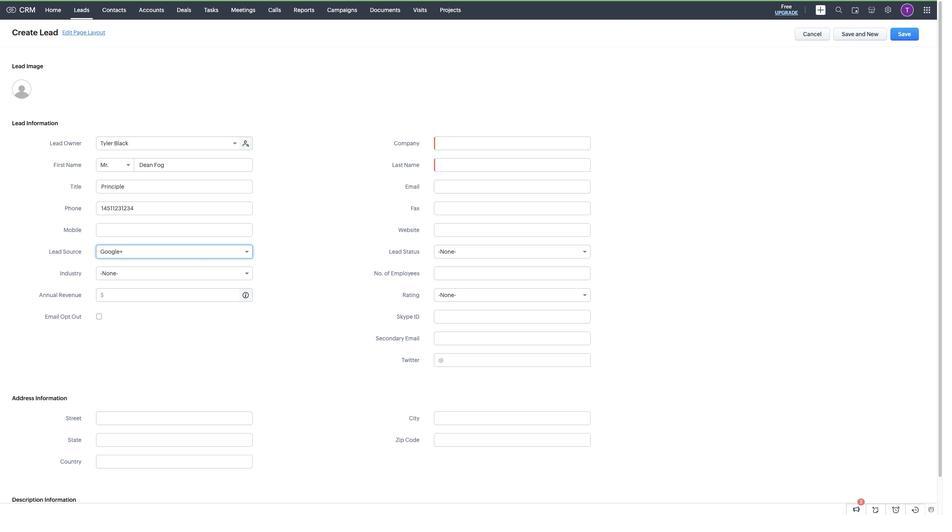 Task type: locate. For each thing, give the bounding box(es) containing it.
skype id
[[397, 314, 420, 320]]

tyler
[[100, 140, 113, 147]]

save down profile icon at top
[[899, 31, 912, 37]]

none- right the status
[[440, 249, 456, 255]]

email
[[406, 184, 420, 190], [45, 314, 59, 320], [406, 336, 420, 342]]

2 vertical spatial -none- field
[[434, 289, 591, 302]]

lead for lead source
[[49, 249, 62, 255]]

information
[[26, 120, 58, 127], [35, 396, 67, 402], [45, 497, 76, 504]]

save and new button
[[834, 28, 888, 41]]

information up lead owner
[[26, 120, 58, 127]]

calls
[[269, 7, 281, 13]]

email for email
[[406, 184, 420, 190]]

1 horizontal spatial name
[[404, 162, 420, 168]]

first name
[[54, 162, 82, 168]]

save for save and new
[[842, 31, 855, 37]]

reports
[[294, 7, 315, 13]]

create menu element
[[811, 0, 831, 20]]

first
[[54, 162, 65, 168]]

search image
[[836, 6, 843, 13]]

employees
[[391, 271, 420, 277]]

zip code
[[396, 438, 420, 444]]

-none- down google+
[[100, 271, 118, 277]]

email opt out
[[45, 314, 82, 320]]

1 horizontal spatial save
[[899, 31, 912, 37]]

1 vertical spatial -none- field
[[96, 267, 253, 281]]

google+
[[100, 249, 123, 255]]

lead for lead information
[[12, 120, 25, 127]]

save left and
[[842, 31, 855, 37]]

lead for lead owner
[[50, 140, 63, 147]]

information for lead information
[[26, 120, 58, 127]]

0 vertical spatial -
[[439, 249, 440, 255]]

accounts
[[139, 7, 164, 13]]

lead source
[[49, 249, 82, 255]]

none- for rating
[[440, 292, 456, 299]]

None field
[[435, 137, 591, 150], [96, 456, 252, 469], [435, 137, 591, 150], [96, 456, 252, 469]]

id
[[414, 314, 420, 320]]

-none- right rating
[[439, 292, 456, 299]]

country
[[60, 459, 82, 466]]

lead left the owner
[[50, 140, 63, 147]]

email up fax on the top of the page
[[406, 184, 420, 190]]

1 vertical spatial -none-
[[100, 271, 118, 277]]

email up twitter
[[406, 336, 420, 342]]

2 name from the left
[[404, 162, 420, 168]]

email left opt
[[45, 314, 59, 320]]

lead
[[40, 28, 58, 37], [12, 63, 25, 70], [12, 120, 25, 127], [50, 140, 63, 147], [49, 249, 62, 255], [389, 249, 402, 255]]

lead left edit
[[40, 28, 58, 37]]

1 vertical spatial none-
[[102, 271, 118, 277]]

1 save from the left
[[842, 31, 855, 37]]

no. of employees
[[374, 271, 420, 277]]

contacts
[[102, 7, 126, 13]]

secondary
[[376, 336, 404, 342]]

2 vertical spatial -none-
[[439, 292, 456, 299]]

last name
[[392, 162, 420, 168]]

-none- for lead status
[[439, 249, 456, 255]]

lead left source
[[49, 249, 62, 255]]

Tyler Black field
[[96, 137, 240, 150]]

skype
[[397, 314, 413, 320]]

layout
[[88, 29, 105, 36]]

lead for lead image
[[12, 63, 25, 70]]

deals link
[[171, 0, 198, 20]]

information right address
[[35, 396, 67, 402]]

save button
[[891, 28, 920, 41]]

-none-
[[439, 249, 456, 255], [100, 271, 118, 277], [439, 292, 456, 299]]

calendar image
[[852, 7, 859, 13]]

none-
[[440, 249, 456, 255], [102, 271, 118, 277], [440, 292, 456, 299]]

name
[[66, 162, 82, 168], [404, 162, 420, 168]]

code
[[406, 438, 420, 444]]

documents link
[[364, 0, 407, 20]]

-none- right the status
[[439, 249, 456, 255]]

projects link
[[434, 0, 468, 20]]

none- down google+
[[102, 271, 118, 277]]

new
[[867, 31, 879, 37]]

tyler black
[[100, 140, 128, 147]]

- for lead status
[[439, 249, 440, 255]]

reports link
[[288, 0, 321, 20]]

2 save from the left
[[899, 31, 912, 37]]

2 vertical spatial information
[[45, 497, 76, 504]]

owner
[[64, 140, 82, 147]]

1 vertical spatial email
[[45, 314, 59, 320]]

lead down image
[[12, 120, 25, 127]]

mr.
[[100, 162, 109, 168]]

- for rating
[[439, 292, 440, 299]]

status
[[403, 249, 420, 255]]

contacts link
[[96, 0, 133, 20]]

source
[[63, 249, 82, 255]]

cancel
[[804, 31, 822, 37]]

name for last name
[[404, 162, 420, 168]]

leads
[[74, 7, 90, 13]]

0 horizontal spatial save
[[842, 31, 855, 37]]

- right rating
[[439, 292, 440, 299]]

2 vertical spatial email
[[406, 336, 420, 342]]

2 vertical spatial -
[[439, 292, 440, 299]]

None text field
[[434, 158, 591, 172], [434, 180, 591, 194], [434, 202, 591, 216], [434, 267, 591, 281], [434, 310, 591, 324], [434, 332, 591, 346], [445, 354, 591, 367], [96, 434, 253, 448], [96, 456, 252, 469], [434, 158, 591, 172], [434, 180, 591, 194], [434, 202, 591, 216], [434, 267, 591, 281], [434, 310, 591, 324], [434, 332, 591, 346], [445, 354, 591, 367], [96, 434, 253, 448], [96, 456, 252, 469]]

home link
[[39, 0, 68, 20]]

-none- field for industry
[[96, 267, 253, 281]]

lead left the image
[[12, 63, 25, 70]]

information right description at the left of page
[[45, 497, 76, 504]]

1 vertical spatial -
[[100, 271, 102, 277]]

leads link
[[68, 0, 96, 20]]

upgrade
[[776, 10, 799, 16]]

out
[[72, 314, 82, 320]]

tasks link
[[198, 0, 225, 20]]

None text field
[[435, 137, 591, 150], [135, 159, 252, 172], [96, 180, 253, 194], [96, 202, 253, 216], [96, 224, 253, 237], [434, 224, 591, 237], [105, 289, 252, 302], [96, 412, 253, 426], [434, 412, 591, 426], [434, 434, 591, 448], [435, 137, 591, 150], [135, 159, 252, 172], [96, 180, 253, 194], [96, 202, 253, 216], [96, 224, 253, 237], [434, 224, 591, 237], [105, 289, 252, 302], [96, 412, 253, 426], [434, 412, 591, 426], [434, 434, 591, 448]]

- up "$"
[[100, 271, 102, 277]]

1 name from the left
[[66, 162, 82, 168]]

calls link
[[262, 0, 288, 20]]

0 horizontal spatial name
[[66, 162, 82, 168]]

save
[[842, 31, 855, 37], [899, 31, 912, 37]]

none- right rating
[[440, 292, 456, 299]]

0 vertical spatial email
[[406, 184, 420, 190]]

name right first
[[66, 162, 82, 168]]

0 vertical spatial -none-
[[439, 249, 456, 255]]

save and new
[[842, 31, 879, 37]]

lead information
[[12, 120, 58, 127]]

2 vertical spatial none-
[[440, 292, 456, 299]]

company
[[394, 140, 420, 147]]

0 vertical spatial -none- field
[[434, 245, 591, 259]]

lead left the status
[[389, 249, 402, 255]]

opt
[[60, 314, 70, 320]]

- right the status
[[439, 249, 440, 255]]

address
[[12, 396, 34, 402]]

1 vertical spatial information
[[35, 396, 67, 402]]

-none- for rating
[[439, 292, 456, 299]]

information for address information
[[35, 396, 67, 402]]

0 vertical spatial information
[[26, 120, 58, 127]]

-None- field
[[434, 245, 591, 259], [96, 267, 253, 281], [434, 289, 591, 302]]

street
[[66, 416, 82, 422]]

profile element
[[897, 0, 919, 20]]

name right last
[[404, 162, 420, 168]]

free
[[782, 4, 792, 10]]

0 vertical spatial none-
[[440, 249, 456, 255]]



Task type: vqa. For each thing, say whether or not it's contained in the screenshot.
Rating -None- field
yes



Task type: describe. For each thing, give the bounding box(es) containing it.
lead status
[[389, 249, 420, 255]]

revenue
[[59, 292, 82, 299]]

-none- field for rating
[[434, 289, 591, 302]]

lead for lead status
[[389, 249, 402, 255]]

profile image
[[902, 3, 914, 16]]

twitter
[[402, 357, 420, 364]]

lead image
[[12, 63, 43, 70]]

meetings
[[231, 7, 256, 13]]

-none- field for lead status
[[434, 245, 591, 259]]

home
[[45, 7, 61, 13]]

no.
[[374, 271, 384, 277]]

visits link
[[407, 0, 434, 20]]

black
[[114, 140, 128, 147]]

$
[[100, 292, 104, 299]]

- for industry
[[100, 271, 102, 277]]

last
[[392, 162, 403, 168]]

information for description information
[[45, 497, 76, 504]]

image
[[26, 63, 43, 70]]

create menu image
[[816, 5, 826, 15]]

of
[[385, 271, 390, 277]]

create
[[12, 28, 38, 37]]

name for first name
[[66, 162, 82, 168]]

industry
[[60, 271, 82, 277]]

phone
[[65, 205, 82, 212]]

accounts link
[[133, 0, 171, 20]]

mobile
[[64, 227, 82, 234]]

campaigns link
[[321, 0, 364, 20]]

rating
[[403, 292, 420, 299]]

lead owner
[[50, 140, 82, 147]]

2
[[861, 500, 863, 505]]

email for email opt out
[[45, 314, 59, 320]]

deals
[[177, 7, 191, 13]]

none- for industry
[[102, 271, 118, 277]]

cancel button
[[795, 28, 831, 41]]

fax
[[411, 205, 420, 212]]

save for save
[[899, 31, 912, 37]]

documents
[[370, 7, 401, 13]]

Mr. field
[[96, 159, 134, 172]]

description information
[[12, 497, 76, 504]]

city
[[409, 416, 420, 422]]

state
[[68, 438, 82, 444]]

page
[[73, 29, 87, 36]]

visits
[[414, 7, 427, 13]]

Google+ field
[[96, 245, 253, 259]]

@
[[439, 357, 444, 364]]

zip
[[396, 438, 404, 444]]

edit page layout link
[[62, 29, 105, 36]]

create lead edit page layout
[[12, 28, 105, 37]]

website
[[399, 227, 420, 234]]

crm
[[19, 6, 36, 14]]

secondary email
[[376, 336, 420, 342]]

annual revenue
[[39, 292, 82, 299]]

projects
[[440, 7, 461, 13]]

crm link
[[6, 6, 36, 14]]

and
[[856, 31, 866, 37]]

campaigns
[[327, 7, 357, 13]]

edit
[[62, 29, 72, 36]]

-none- for industry
[[100, 271, 118, 277]]

meetings link
[[225, 0, 262, 20]]

search element
[[831, 0, 848, 20]]

none- for lead status
[[440, 249, 456, 255]]

title
[[70, 184, 82, 190]]

description
[[12, 497, 43, 504]]

annual
[[39, 292, 58, 299]]

tasks
[[204, 7, 218, 13]]

address information
[[12, 396, 67, 402]]

free upgrade
[[776, 4, 799, 16]]

image image
[[12, 80, 31, 99]]



